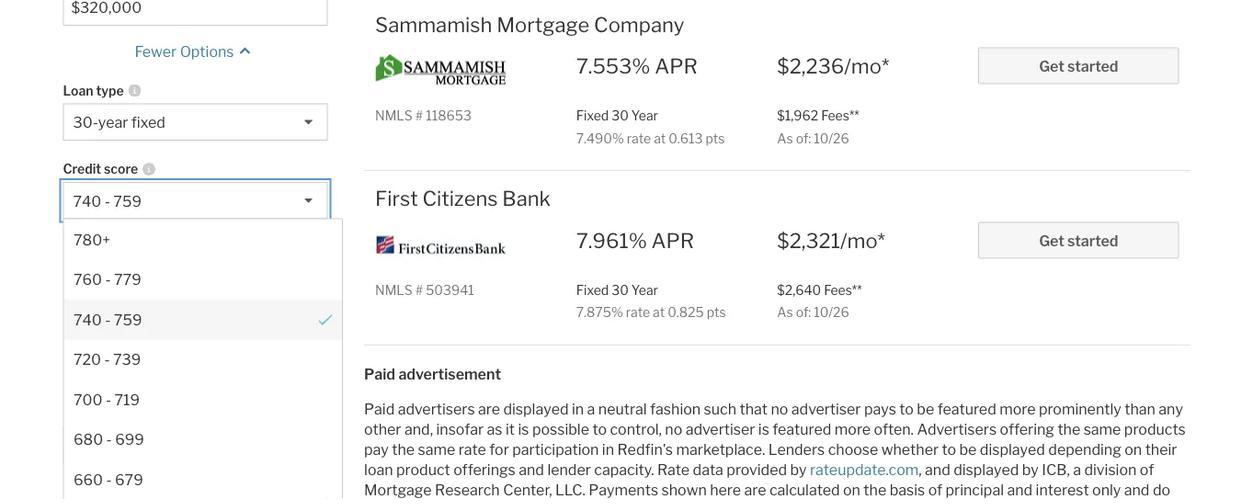 Task type: locate. For each thing, give the bounding box(es) containing it.
rate right 7.490
[[627, 130, 651, 146]]

10/26 down the $1,962 on the top right of the page
[[814, 130, 850, 146]]

0 horizontal spatial are
[[478, 400, 500, 418]]

first citizens bank
[[375, 186, 551, 211]]

0 horizontal spatial as
[[146, 278, 160, 293]]

2 vertical spatial for
[[490, 440, 509, 458]]

as
[[146, 278, 160, 293], [189, 278, 203, 293], [487, 420, 503, 438]]

advertisers
[[918, 420, 997, 438]]

780+
[[73, 230, 110, 248]]

of: inside $2,640 fees** as of: 10/26
[[796, 305, 812, 321]]

2 by from the left
[[1023, 461, 1039, 479]]

1 vertical spatial of:
[[796, 305, 812, 321]]

year down the 7.553 % apr
[[632, 108, 659, 124]]

the down and,
[[392, 440, 415, 458]]

loans for va
[[131, 240, 164, 256]]

1 as from the top
[[778, 130, 794, 146]]

rate
[[627, 130, 651, 146], [626, 305, 651, 321], [459, 440, 487, 458]]

0 vertical spatial 759
[[113, 192, 142, 210]]

available for borrowers with low down payment or low credit score
[[63, 352, 265, 384]]

to down neutral
[[593, 420, 607, 438]]

dialog
[[63, 218, 343, 500]]

icb,
[[1043, 461, 1071, 479]]

apr for 7.553 % apr
[[655, 53, 698, 78]]

0 horizontal spatial more
[[835, 420, 871, 438]]

for down it
[[490, 440, 509, 458]]

of
[[1141, 461, 1155, 479], [929, 481, 943, 499]]

advertiser up choose
[[792, 400, 862, 418]]

700
[[73, 390, 102, 408]]

% left 0.613
[[613, 130, 624, 146]]

30-year fixed
[[73, 113, 165, 131]]

2 vertical spatial rate
[[459, 440, 487, 458]]

2 horizontal spatial the
[[1058, 420, 1081, 438]]

30 inside fixed 30 year 7.490 % rate at 0.613 pts
[[612, 108, 629, 124]]

1 vertical spatial low
[[170, 368, 191, 384]]

10/26 down $2,640
[[814, 305, 850, 321]]

score right credit
[[104, 161, 138, 177]]

30 up 7.490
[[612, 108, 629, 124]]

to down the advertisers
[[943, 440, 957, 458]]

participation
[[513, 440, 599, 458]]

1 vertical spatial nmls
[[375, 283, 413, 298]]

as down active
[[146, 278, 160, 293]]

10/26 inside $2,640 fees** as of: 10/26
[[814, 305, 850, 321]]

principal
[[946, 481, 1005, 499]]

year inside fixed 30 year 7.875 % rate at 0.825 pts
[[632, 283, 659, 298]]

year inside fixed 30 year 7.490 % rate at 0.613 pts
[[632, 108, 659, 124]]

to up often.
[[900, 400, 914, 418]]

2 started from the top
[[1068, 232, 1119, 250]]

loan
[[63, 83, 93, 98]]

are inside ", and displayed by icb, a division of mortgage research center, llc. payments shown here are calculated on the basis of principal and interest only and d"
[[745, 481, 767, 499]]

a inside paid advertisers are displayed in a neutral fashion such that no advertiser pays to be featured more prominently than any other and, insofar as it is possible to control, no advertiser is featured more often. advertisers offering the same products pay the same rate for participation in redfin's marketplace. lenders choose whether to be displayed depending on their loan product offerings and lender capacity. rate data provided by
[[588, 400, 596, 418]]

1 vertical spatial apr
[[652, 228, 695, 253]]

pts right 0.825
[[707, 305, 726, 321]]

apr up fixed 30 year 7.875 % rate at 0.825 pts
[[652, 228, 695, 253]]

fees** for $2,236
[[822, 108, 860, 124]]

1 vertical spatial as
[[778, 305, 794, 321]]

1 horizontal spatial same
[[1084, 420, 1122, 438]]

started for $2,321 /mo*
[[1068, 232, 1119, 250]]

of down their
[[1141, 461, 1155, 479]]

of: for $2,321
[[796, 305, 812, 321]]

0 horizontal spatial by
[[791, 461, 807, 479]]

at for 7.961
[[653, 305, 665, 321]]

0 vertical spatial no
[[771, 400, 789, 418]]

1 vertical spatial rate
[[626, 305, 651, 321]]

% left 0.825
[[612, 305, 624, 321]]

get started button
[[979, 47, 1180, 84], [979, 222, 1180, 259]]

0 horizontal spatial the
[[392, 440, 415, 458]]

660 - 679
[[73, 470, 143, 488]]

1 30 from the top
[[612, 108, 629, 124]]

fees** inside $1,962 fees** as of: 10/26
[[822, 108, 860, 124]]

1 vertical spatial #
[[416, 283, 423, 298]]

be down the advertisers
[[960, 440, 977, 458]]

at inside fixed 30 year 7.490 % rate at 0.613 pts
[[654, 130, 666, 146]]

displayed inside ", and displayed by icb, a division of mortgage research center, llc. payments shown here are calculated on the basis of principal and interest only and d"
[[954, 461, 1020, 479]]

type for property type
[[121, 405, 148, 421]]

other
[[364, 420, 402, 438]]

0 vertical spatial 30
[[612, 108, 629, 124]]

fees** right $2,640
[[824, 283, 863, 298]]

fixed up 7.490
[[577, 108, 609, 124]]

fixed inside fixed 30 year 7.490 % rate at 0.613 pts
[[577, 108, 609, 124]]

0 horizontal spatial be
[[918, 400, 935, 418]]

the down prominently
[[1058, 420, 1081, 438]]

pts for 7.961 % apr
[[707, 305, 726, 321]]

0 vertical spatial fixed
[[577, 108, 609, 124]]

displayed up possible
[[504, 400, 569, 418]]

- left 719
[[105, 390, 111, 408]]

0 vertical spatial type
[[96, 83, 124, 98]]

1 get started from the top
[[1040, 57, 1119, 75]]

get started for $2,236 /mo*
[[1040, 57, 1119, 75]]

1 year from the top
[[632, 108, 659, 124]]

u.s.
[[179, 262, 202, 277]]

$1,962 fees** as of: 10/26
[[778, 108, 860, 146]]

advertiser
[[792, 400, 862, 418], [686, 420, 756, 438]]

0 vertical spatial more
[[1000, 400, 1036, 418]]

of: inside $1,962 fees** as of: 10/26
[[796, 130, 812, 146]]

1 vertical spatial year
[[632, 283, 659, 298]]

1 vertical spatial advertiser
[[686, 420, 756, 438]]

redfin's
[[618, 440, 673, 458]]

0 vertical spatial to
[[900, 400, 914, 418]]

advertisers
[[398, 400, 475, 418]]

1 740 - 759 from the top
[[73, 192, 142, 210]]

displayed up principal
[[954, 461, 1020, 479]]

0 vertical spatial the
[[1058, 420, 1081, 438]]

1 vertical spatial get
[[1040, 232, 1065, 250]]

townhome
[[172, 436, 248, 454]]

1 horizontal spatial is
[[759, 420, 770, 438]]

no right the "that"
[[771, 400, 789, 418]]

$1,962
[[778, 108, 819, 124]]

low down borrowers
[[170, 368, 191, 384]]

1 by from the left
[[791, 461, 807, 479]]

a right icb,
[[1074, 461, 1082, 479]]

0 vertical spatial mortgage
[[497, 12, 590, 37]]

759 down credit score
[[113, 192, 142, 210]]

of:
[[796, 130, 812, 146], [796, 305, 812, 321]]

apr
[[655, 53, 698, 78], [652, 228, 695, 253]]

type up 699
[[121, 405, 148, 421]]

available up down
[[63, 352, 117, 368]]

in up capacity. on the bottom of the page
[[602, 440, 615, 458]]

0 vertical spatial include
[[63, 240, 108, 256]]

products
[[1125, 420, 1187, 438]]

year down 7.961 % apr
[[632, 283, 659, 298]]

advertiser down the such
[[686, 420, 756, 438]]

1 vertical spatial get started button
[[979, 222, 1180, 259]]

a inside ", and displayed by icb, a division of mortgage research center, llc. payments shown here are calculated on the basis of principal and interest only and d"
[[1074, 461, 1082, 479]]

1 of: from the top
[[796, 130, 812, 146]]

loans up active
[[131, 240, 164, 256]]

is right it
[[518, 420, 529, 438]]

0 vertical spatial are
[[478, 400, 500, 418]]

0 vertical spatial be
[[918, 400, 935, 418]]

1 vertical spatial on
[[844, 481, 861, 499]]

1 vertical spatial to
[[593, 420, 607, 438]]

1 paid from the top
[[364, 365, 396, 383]]

as for $2,236
[[778, 130, 794, 146]]

2 # from the top
[[416, 283, 423, 298]]

0 horizontal spatial in
[[572, 400, 584, 418]]

10/26 inside $1,962 fees** as of: 10/26
[[814, 130, 850, 146]]

30 inside fixed 30 year 7.875 % rate at 0.825 pts
[[612, 283, 629, 298]]

and right ,
[[926, 461, 951, 479]]

1 vertical spatial 740
[[73, 310, 102, 328]]

credit
[[63, 161, 101, 177]]

- down credit score
[[105, 192, 110, 210]]

apr for 7.961 % apr
[[652, 228, 695, 253]]

by
[[791, 461, 807, 479], [1023, 461, 1039, 479]]

same up depending
[[1084, 420, 1122, 438]]

prominently
[[1039, 400, 1122, 418]]

- left 779
[[105, 270, 110, 288]]

740 - 759 up include fha loans
[[73, 310, 142, 328]]

at for 7.553
[[654, 130, 666, 146]]

year
[[98, 113, 128, 131]]

is down the "that"
[[759, 420, 770, 438]]

as left it
[[487, 420, 503, 438]]

0 vertical spatial in
[[572, 400, 584, 418]]

score right credit on the bottom of page
[[232, 368, 265, 384]]

1 vertical spatial 740 - 759
[[73, 310, 142, 328]]

2 is from the left
[[759, 420, 770, 438]]

2 year from the top
[[632, 283, 659, 298]]

at
[[654, 130, 666, 146], [653, 305, 665, 321]]

for up veterans, on the bottom
[[120, 262, 137, 277]]

fixed
[[577, 108, 609, 124], [577, 283, 609, 298]]

a
[[588, 400, 596, 418], [1074, 461, 1082, 479]]

be up the advertisers
[[918, 400, 935, 418]]

property inside property type element
[[63, 405, 118, 421]]

as inside $1,962 fees** as of: 10/26
[[778, 130, 794, 146]]

include
[[63, 240, 108, 256], [63, 331, 108, 347]]

nmls # 118653
[[375, 108, 472, 124]]

2 nmls from the top
[[375, 283, 413, 298]]

2 get started from the top
[[1040, 232, 1119, 250]]

as down u.s.
[[189, 278, 203, 293]]

type
[[96, 83, 124, 98], [121, 405, 148, 421]]

1 get started button from the top
[[979, 47, 1180, 84]]

in up possible
[[572, 400, 584, 418]]

loans inside include va loans available for active u.s. military and veterans, as well as eligible spouses
[[131, 240, 164, 256]]

by left icb,
[[1023, 461, 1039, 479]]

that
[[740, 400, 768, 418]]

- up include fha loans
[[105, 310, 110, 328]]

paid
[[364, 365, 396, 383], [364, 400, 395, 418]]

pts inside fixed 30 year 7.875 % rate at 0.825 pts
[[707, 305, 726, 321]]

sammamish mortgage company
[[375, 12, 685, 37]]

2 horizontal spatial as
[[487, 420, 503, 438]]

1 vertical spatial are
[[745, 481, 767, 499]]

single
[[73, 436, 116, 454]]

0 vertical spatial at
[[654, 130, 666, 146]]

7.553 % apr
[[577, 53, 698, 78]]

2 horizontal spatial to
[[943, 440, 957, 458]]

1 740 from the top
[[73, 192, 102, 210]]

$2,321
[[778, 228, 841, 253]]

118653
[[426, 108, 472, 124]]

1 vertical spatial fixed
[[577, 283, 609, 298]]

1 nmls from the top
[[375, 108, 413, 124]]

1 vertical spatial a
[[1074, 461, 1082, 479]]

0 vertical spatial of:
[[796, 130, 812, 146]]

fixed inside fixed 30 year 7.875 % rate at 0.825 pts
[[577, 283, 609, 298]]

fixed up 7.875
[[577, 283, 609, 298]]

available up veterans, on the bottom
[[63, 262, 117, 277]]

10/26 for $2,236
[[814, 130, 850, 146]]

pts inside fixed 30 year 7.490 % rate at 0.613 pts
[[706, 130, 725, 146]]

single family / townhome
[[73, 436, 248, 454]]

503941
[[426, 283, 475, 298]]

2 30 from the top
[[612, 283, 629, 298]]

of: down $2,640
[[796, 305, 812, 321]]

is
[[518, 420, 529, 438], [759, 420, 770, 438]]

1 fixed from the top
[[577, 108, 609, 124]]

sammamish
[[375, 12, 493, 37]]

1 vertical spatial paid
[[364, 400, 395, 418]]

30 for 7.553
[[612, 108, 629, 124]]

borrowers
[[140, 352, 202, 368]]

0 vertical spatial 740 - 759
[[73, 192, 142, 210]]

a for icb,
[[1074, 461, 1082, 479]]

0 vertical spatial /mo*
[[845, 53, 890, 78]]

0 horizontal spatial a
[[588, 400, 596, 418]]

same
[[1084, 420, 1122, 438], [418, 440, 456, 458]]

payments
[[589, 481, 659, 499]]

here
[[710, 481, 742, 499]]

in
[[572, 400, 584, 418], [602, 440, 615, 458]]

property inside property usage element
[[63, 484, 118, 499]]

and left interest
[[1008, 481, 1033, 499]]

nmls left 118653
[[375, 108, 413, 124]]

whether
[[882, 440, 939, 458]]

1 # from the top
[[416, 108, 423, 124]]

for up payment
[[120, 352, 137, 368]]

0 vertical spatial on
[[1125, 440, 1143, 458]]

to
[[900, 400, 914, 418], [593, 420, 607, 438], [943, 440, 957, 458]]

on down rateupdate.com link
[[844, 481, 861, 499]]

1 horizontal spatial low
[[234, 352, 255, 368]]

0 vertical spatial property
[[63, 405, 118, 421]]

at left 0.613
[[654, 130, 666, 146]]

credit score
[[63, 161, 138, 177]]

pts for 7.553 % apr
[[706, 130, 725, 146]]

1 available from the top
[[63, 262, 117, 277]]

1 vertical spatial featured
[[773, 420, 832, 438]]

740 - 759
[[73, 192, 142, 210], [73, 310, 142, 328]]

by down lenders
[[791, 461, 807, 479]]

rate for 7.553
[[627, 130, 651, 146]]

760
[[73, 270, 102, 288]]

featured up the advertisers
[[938, 400, 997, 418]]

low right with
[[234, 352, 255, 368]]

7.553
[[577, 53, 632, 78]]

0 vertical spatial same
[[1084, 420, 1122, 438]]

no down fashion
[[665, 420, 683, 438]]

mortgage inside ", and displayed by icb, a division of mortgage research center, llc. payments shown here are calculated on the basis of principal and interest only and d"
[[364, 481, 432, 499]]

as down the $1,962 on the top right of the page
[[778, 130, 794, 146]]

for inside available for borrowers with low down payment or low credit score
[[120, 352, 137, 368]]

include up 720
[[63, 331, 108, 347]]

680 - 699
[[73, 430, 144, 448]]

by inside ", and displayed by icb, a division of mortgage research center, llc. payments shown here are calculated on the basis of principal and interest only and d"
[[1023, 461, 1039, 479]]

- left 699
[[106, 430, 111, 448]]

get
[[1040, 57, 1065, 75], [1040, 232, 1065, 250]]

/mo* up $1,962 fees** as of: 10/26
[[845, 53, 890, 78]]

30 down 7.961 % apr
[[612, 283, 629, 298]]

apr down company
[[655, 53, 698, 78]]

1 vertical spatial include
[[63, 331, 108, 347]]

#
[[416, 108, 423, 124], [416, 283, 423, 298]]

0 vertical spatial year
[[632, 108, 659, 124]]

1 property from the top
[[63, 405, 118, 421]]

0 horizontal spatial advertiser
[[686, 420, 756, 438]]

2 fixed from the top
[[577, 283, 609, 298]]

as down $2,640
[[778, 305, 794, 321]]

citizens
[[423, 186, 498, 211]]

displayed
[[504, 400, 569, 418], [981, 440, 1046, 458], [954, 461, 1020, 479]]

are down "provided"
[[745, 481, 767, 499]]

type for loan type
[[96, 83, 124, 98]]

0 vertical spatial nmls
[[375, 108, 413, 124]]

1 include from the top
[[63, 240, 108, 256]]

0 vertical spatial loans
[[131, 240, 164, 256]]

property up the "680" at the bottom left of page
[[63, 405, 118, 421]]

the down rateupdate.com link
[[864, 481, 887, 499]]

va
[[110, 240, 128, 256]]

include for include va loans available for active u.s. military and veterans, as well as eligible spouses
[[63, 240, 108, 256]]

1 horizontal spatial score
[[232, 368, 265, 384]]

featured up lenders
[[773, 420, 832, 438]]

1 10/26 from the top
[[814, 130, 850, 146]]

first
[[375, 186, 418, 211]]

include up 760
[[63, 240, 108, 256]]

2 vertical spatial to
[[943, 440, 957, 458]]

options
[[180, 43, 234, 60]]

% inside fixed 30 year 7.875 % rate at 0.825 pts
[[612, 305, 624, 321]]

fashion
[[650, 400, 701, 418]]

property down "single"
[[63, 484, 118, 499]]

740 inside dialog
[[73, 310, 102, 328]]

fees** for $2,321
[[824, 283, 863, 298]]

% down company
[[632, 53, 651, 78]]

1 horizontal spatial the
[[864, 481, 887, 499]]

0 horizontal spatial on
[[844, 481, 861, 499]]

neutral
[[599, 400, 647, 418]]

0 vertical spatial pts
[[706, 130, 725, 146]]

2 available from the top
[[63, 352, 117, 368]]

2 740 - 759 from the top
[[73, 310, 142, 328]]

/mo* up $2,640 fees** as of: 10/26
[[841, 228, 886, 253]]

more up choose
[[835, 420, 871, 438]]

are
[[478, 400, 500, 418], [745, 481, 767, 499]]

2 10/26 from the top
[[814, 305, 850, 321]]

2 paid from the top
[[364, 400, 395, 418]]

2 include from the top
[[63, 331, 108, 347]]

control,
[[610, 420, 662, 438]]

loans up borrowers
[[140, 331, 173, 347]]

2 get started button from the top
[[979, 222, 1180, 259]]

1 vertical spatial at
[[653, 305, 665, 321]]

center,
[[503, 481, 553, 499]]

1 vertical spatial same
[[418, 440, 456, 458]]

759 inside dialog
[[113, 310, 142, 328]]

mortgage down loan
[[364, 481, 432, 499]]

0 vertical spatial for
[[120, 262, 137, 277]]

mortgage up the 7.553
[[497, 12, 590, 37]]

1 vertical spatial mortgage
[[364, 481, 432, 499]]

- left '679'
[[106, 470, 111, 488]]

paid inside paid advertisers are displayed in a neutral fashion such that no advertiser pays to be featured more prominently than any other and, insofar as it is possible to control, no advertiser is featured more often. advertisers offering the same products pay the same rate for participation in redfin's marketplace. lenders choose whether to be displayed depending on their loan product offerings and lender capacity. rate data provided by
[[364, 400, 395, 418]]

1 vertical spatial 30
[[612, 283, 629, 298]]

at left 0.825
[[653, 305, 665, 321]]

740 down credit
[[73, 192, 102, 210]]

more up offering
[[1000, 400, 1036, 418]]

1 horizontal spatial a
[[1074, 461, 1082, 479]]

fees** inside $2,640 fees** as of: 10/26
[[824, 283, 863, 298]]

get started button for $2,321 /mo*
[[979, 222, 1180, 259]]

740 - 759 inside dialog
[[73, 310, 142, 328]]

1 get from the top
[[1040, 57, 1065, 75]]

2 as from the top
[[778, 305, 794, 321]]

759 up fha at the bottom of page
[[113, 310, 142, 328]]

2 vertical spatial displayed
[[954, 461, 1020, 479]]

at inside fixed 30 year 7.875 % rate at 0.825 pts
[[653, 305, 665, 321]]

the inside ", and displayed by icb, a division of mortgage research center, llc. payments shown here are calculated on the basis of principal and interest only and d"
[[864, 481, 887, 499]]

0 horizontal spatial to
[[593, 420, 607, 438]]

1 vertical spatial for
[[120, 352, 137, 368]]

1 started from the top
[[1068, 57, 1119, 75]]

displayed down offering
[[981, 440, 1046, 458]]

1 horizontal spatial advertiser
[[792, 400, 862, 418]]

are up insofar
[[478, 400, 500, 418]]

10/26 for $2,321
[[814, 305, 850, 321]]

0 vertical spatial 740
[[73, 192, 102, 210]]

0 vertical spatial fees**
[[822, 108, 860, 124]]

list box containing 740 - 759
[[63, 182, 343, 500]]

0 vertical spatial available
[[63, 262, 117, 277]]

0 horizontal spatial score
[[104, 161, 138, 177]]

0 vertical spatial 10/26
[[814, 130, 850, 146]]

rate inside fixed 30 year 7.875 % rate at 0.825 pts
[[626, 305, 651, 321]]

fees** right the $1,962 on the top right of the page
[[822, 108, 860, 124]]

list box
[[63, 182, 343, 500]]

2 740 from the top
[[73, 310, 102, 328]]

rate up offerings
[[459, 440, 487, 458]]

are inside paid advertisers are displayed in a neutral fashion such that no advertiser pays to be featured more prominently than any other and, insofar as it is possible to control, no advertiser is featured more often. advertisers offering the same products pay the same rate for participation in redfin's marketplace. lenders choose whether to be displayed depending on their loan product offerings and lender capacity. rate data provided by
[[478, 400, 500, 418]]

on left their
[[1125, 440, 1143, 458]]

0 vertical spatial #
[[416, 108, 423, 124]]

nmls for first citizens bank
[[375, 283, 413, 298]]

only
[[1093, 481, 1122, 499]]

rate inside fixed 30 year 7.490 % rate at 0.613 pts
[[627, 130, 651, 146]]

same up product
[[418, 440, 456, 458]]

2 759 from the top
[[113, 310, 142, 328]]

of: down the $1,962 on the top right of the page
[[796, 130, 812, 146]]

10/26
[[814, 130, 850, 146], [814, 305, 850, 321]]

0 horizontal spatial is
[[518, 420, 529, 438]]

2 get from the top
[[1040, 232, 1065, 250]]

# left 118653
[[416, 108, 423, 124]]

0 vertical spatial apr
[[655, 53, 698, 78]]

2 of: from the top
[[796, 305, 812, 321]]

as inside $2,640 fees** as of: 10/26
[[778, 305, 794, 321]]

a left neutral
[[588, 400, 596, 418]]

1 vertical spatial loans
[[140, 331, 173, 347]]

nmls left the 503941
[[375, 283, 413, 298]]

include inside include va loans available for active u.s. military and veterans, as well as eligible spouses
[[63, 240, 108, 256]]

1 vertical spatial 759
[[113, 310, 142, 328]]

pts right 0.613
[[706, 130, 725, 146]]

2 property from the top
[[63, 484, 118, 499]]

1 vertical spatial property
[[63, 484, 118, 499]]

as
[[778, 130, 794, 146], [778, 305, 794, 321]]

property type element
[[63, 394, 319, 426]]

1 vertical spatial /mo*
[[841, 228, 886, 253]]



Task type: vqa. For each thing, say whether or not it's contained in the screenshot.
advertiser to the top
yes



Task type: describe. For each thing, give the bounding box(es) containing it.
1 horizontal spatial no
[[771, 400, 789, 418]]

down
[[63, 368, 96, 384]]

score inside available for borrowers with low down payment or low credit score
[[232, 368, 265, 384]]

bank
[[503, 186, 551, 211]]

as inside paid advertisers are displayed in a neutral fashion such that no advertiser pays to be featured more prominently than any other and, insofar as it is possible to control, no advertiser is featured more often. advertisers offering the same products pay the same rate for participation in redfin's marketplace. lenders choose whether to be displayed depending on their loan product offerings and lender capacity. rate data provided by
[[487, 420, 503, 438]]

1 759 from the top
[[113, 192, 142, 210]]

dialog containing 780+
[[63, 218, 343, 500]]

30 for 7.961
[[612, 283, 629, 298]]

with
[[205, 352, 231, 368]]

payment
[[99, 368, 152, 384]]

veterans,
[[88, 278, 143, 293]]

/mo* for $2,236
[[845, 53, 890, 78]]

1 horizontal spatial of
[[1141, 461, 1155, 479]]

a for in
[[588, 400, 596, 418]]

include fha loans
[[63, 331, 173, 347]]

679
[[115, 470, 143, 488]]

on inside ", and displayed by icb, a division of mortgage research center, llc. payments shown here are calculated on the basis of principal and interest only and d"
[[844, 481, 861, 499]]

% up fixed 30 year 7.875 % rate at 0.825 pts
[[629, 228, 648, 253]]

% inside fixed 30 year 7.490 % rate at 0.613 pts
[[613, 130, 624, 146]]

and,
[[405, 420, 433, 438]]

such
[[704, 400, 737, 418]]

779
[[114, 270, 141, 288]]

720
[[73, 350, 101, 368]]

rate inside paid advertisers are displayed in a neutral fashion such that no advertiser pays to be featured more prominently than any other and, insofar as it is possible to control, no advertiser is featured more often. advertisers offering the same products pay the same rate for participation in redfin's marketplace. lenders choose whether to be displayed depending on their loan product offerings and lender capacity. rate data provided by
[[459, 440, 487, 458]]

and inside include va loans available for active u.s. military and veterans, as well as eligible spouses
[[63, 278, 85, 293]]

available inside available for borrowers with low down payment or low credit score
[[63, 352, 117, 368]]

fewer options
[[135, 43, 234, 60]]

0 horizontal spatial low
[[170, 368, 191, 384]]

nmls for sammamish mortgage company
[[375, 108, 413, 124]]

property usage element
[[63, 472, 319, 500]]

basis
[[890, 481, 926, 499]]

property for property usage
[[63, 484, 118, 499]]

military
[[205, 262, 249, 277]]

company
[[594, 12, 685, 37]]

shown
[[662, 481, 707, 499]]

0.613
[[669, 130, 703, 146]]

of: for $2,236
[[796, 130, 812, 146]]

include va loans available for active u.s. military and veterans, as well as eligible spouses
[[63, 240, 249, 309]]

fixed for 7.961
[[577, 283, 609, 298]]

available inside include va loans available for active u.s. military and veterans, as well as eligible spouses
[[63, 262, 117, 277]]

$2,640
[[778, 283, 822, 298]]

0.825
[[668, 305, 704, 321]]

660
[[73, 470, 103, 488]]

paid for paid advertisers are displayed in a neutral fashion such that no advertiser pays to be featured more prominently than any other and, insofar as it is possible to control, no advertiser is featured more often. advertisers offering the same products pay the same rate for participation in redfin's marketplace. lenders choose whether to be displayed depending on their loan product offerings and lender capacity. rate data provided by
[[364, 400, 395, 418]]

provided
[[727, 461, 788, 479]]

7.961
[[577, 228, 629, 253]]

than
[[1125, 400, 1156, 418]]

on inside paid advertisers are displayed in a neutral fashion such that no advertiser pays to be featured more prominently than any other and, insofar as it is possible to control, no advertiser is featured more often. advertisers offering the same products pay the same rate for participation in redfin's marketplace. lenders choose whether to be displayed depending on their loan product offerings and lender capacity. rate data provided by
[[1125, 440, 1143, 458]]

fixed 30 year 7.875 % rate at 0.825 pts
[[577, 283, 726, 321]]

get for $2,321 /mo*
[[1040, 232, 1065, 250]]

/mo* for $2,321
[[841, 228, 886, 253]]

1 horizontal spatial to
[[900, 400, 914, 418]]

fixed for 7.553
[[577, 108, 609, 124]]

active
[[140, 262, 176, 277]]

fewer
[[135, 43, 177, 60]]

year for 7.553
[[632, 108, 659, 124]]

rate for 7.961
[[626, 305, 651, 321]]

0 horizontal spatial no
[[665, 420, 683, 438]]

rateupdate.com link
[[811, 461, 919, 479]]

started for $2,236 /mo*
[[1068, 57, 1119, 75]]

often.
[[874, 420, 914, 438]]

1 vertical spatial of
[[929, 481, 943, 499]]

property for property type
[[63, 405, 118, 421]]

0 vertical spatial score
[[104, 161, 138, 177]]

1 horizontal spatial featured
[[938, 400, 997, 418]]

division
[[1085, 461, 1137, 479]]

# for first
[[416, 283, 423, 298]]

property usage
[[63, 484, 157, 499]]

/
[[164, 436, 169, 454]]

pays
[[865, 400, 897, 418]]

fixed
[[131, 113, 165, 131]]

$2,236
[[778, 53, 845, 78]]

capacity.
[[595, 461, 655, 479]]

depending
[[1049, 440, 1122, 458]]

1 horizontal spatial as
[[189, 278, 203, 293]]

interest
[[1036, 481, 1090, 499]]

0 vertical spatial displayed
[[504, 400, 569, 418]]

spouses
[[63, 294, 113, 309]]

by inside paid advertisers are displayed in a neutral fashion such that no advertiser pays to be featured more prominently than any other and, insofar as it is possible to control, no advertiser is featured more often. advertisers offering the same products pay the same rate for participation in redfin's marketplace. lenders choose whether to be displayed depending on their loan product offerings and lender capacity. rate data provided by
[[791, 461, 807, 479]]

740 - 759 element
[[64, 299, 342, 339]]

$2,640 fees** as of: 10/26
[[778, 283, 863, 321]]

1 vertical spatial displayed
[[981, 440, 1046, 458]]

,
[[919, 461, 922, 479]]

get for $2,236 /mo*
[[1040, 57, 1065, 75]]

offerings
[[454, 461, 516, 479]]

insofar
[[437, 420, 484, 438]]

1 horizontal spatial mortgage
[[497, 12, 590, 37]]

calculated
[[770, 481, 840, 499]]

marketplace.
[[677, 440, 766, 458]]

Loan balance text field
[[71, 0, 320, 16]]

fixed 30 year 7.490 % rate at 0.613 pts
[[577, 108, 725, 146]]

760 - 779
[[73, 270, 141, 288]]

any
[[1159, 400, 1184, 418]]

and right only on the right of the page
[[1125, 481, 1150, 499]]

7.490
[[577, 130, 613, 146]]

possible
[[533, 420, 590, 438]]

739
[[113, 350, 141, 368]]

paid advertisers are displayed in a neutral fashion such that no advertiser pays to be featured more prominently than any other and, insofar as it is possible to control, no advertiser is featured more often. advertisers offering the same products pay the same rate for participation in redfin's marketplace. lenders choose whether to be displayed depending on their loan product offerings and lender capacity. rate data provided by
[[364, 400, 1187, 479]]

1 vertical spatial the
[[392, 440, 415, 458]]

or
[[155, 368, 168, 384]]

rateupdate.com
[[811, 461, 919, 479]]

credit
[[194, 368, 229, 384]]

loans for fha
[[140, 331, 173, 347]]

0 horizontal spatial same
[[418, 440, 456, 458]]

family
[[119, 436, 161, 454]]

1 vertical spatial in
[[602, 440, 615, 458]]

$2,321 /mo*
[[778, 228, 886, 253]]

include for include fha loans
[[63, 331, 108, 347]]

nmls # 503941
[[375, 283, 475, 298]]

$2,236 /mo*
[[778, 53, 890, 78]]

0 vertical spatial low
[[234, 352, 255, 368]]

choose
[[829, 440, 879, 458]]

30-
[[73, 113, 98, 131]]

and inside paid advertisers are displayed in a neutral fashion such that no advertiser pays to be featured more prominently than any other and, insofar as it is possible to control, no advertiser is featured more often. advertisers offering the same products pay the same rate for participation in redfin's marketplace. lenders choose whether to be displayed depending on their loan product offerings and lender capacity. rate data provided by
[[519, 461, 545, 479]]

loan type
[[63, 83, 124, 98]]

- right 720
[[104, 350, 110, 368]]

as for $2,321
[[778, 305, 794, 321]]

offering
[[1001, 420, 1055, 438]]

lender
[[548, 461, 591, 479]]

year for 7.961
[[632, 283, 659, 298]]

719
[[114, 390, 139, 408]]

get started for $2,321 /mo*
[[1040, 232, 1119, 250]]

lenders
[[769, 440, 825, 458]]

1 horizontal spatial be
[[960, 440, 977, 458]]

- inside 740 - 759 element
[[105, 310, 110, 328]]

product
[[397, 461, 451, 479]]

720 - 739
[[73, 350, 141, 368]]

7.875
[[577, 305, 612, 321]]

get started button for $2,236 /mo*
[[979, 47, 1180, 84]]

property type
[[63, 405, 148, 421]]

, and displayed by icb, a division of mortgage research center, llc. payments shown here are calculated on the basis of principal and interest only and d
[[364, 461, 1184, 500]]

loan
[[364, 461, 393, 479]]

# for sammamish
[[416, 108, 423, 124]]

for inside paid advertisers are displayed in a neutral fashion such that no advertiser pays to be featured more prominently than any other and, insofar as it is possible to control, no advertiser is featured more often. advertisers offering the same products pay the same rate for participation in redfin's marketplace. lenders choose whether to be displayed depending on their loan product offerings and lender capacity. rate data provided by
[[490, 440, 509, 458]]

paid for paid advertisement
[[364, 365, 396, 383]]

680
[[73, 430, 103, 448]]

for inside include va loans available for active u.s. military and veterans, as well as eligible spouses
[[120, 262, 137, 277]]

data
[[693, 461, 724, 479]]

1 is from the left
[[518, 420, 529, 438]]

it
[[506, 420, 515, 438]]



